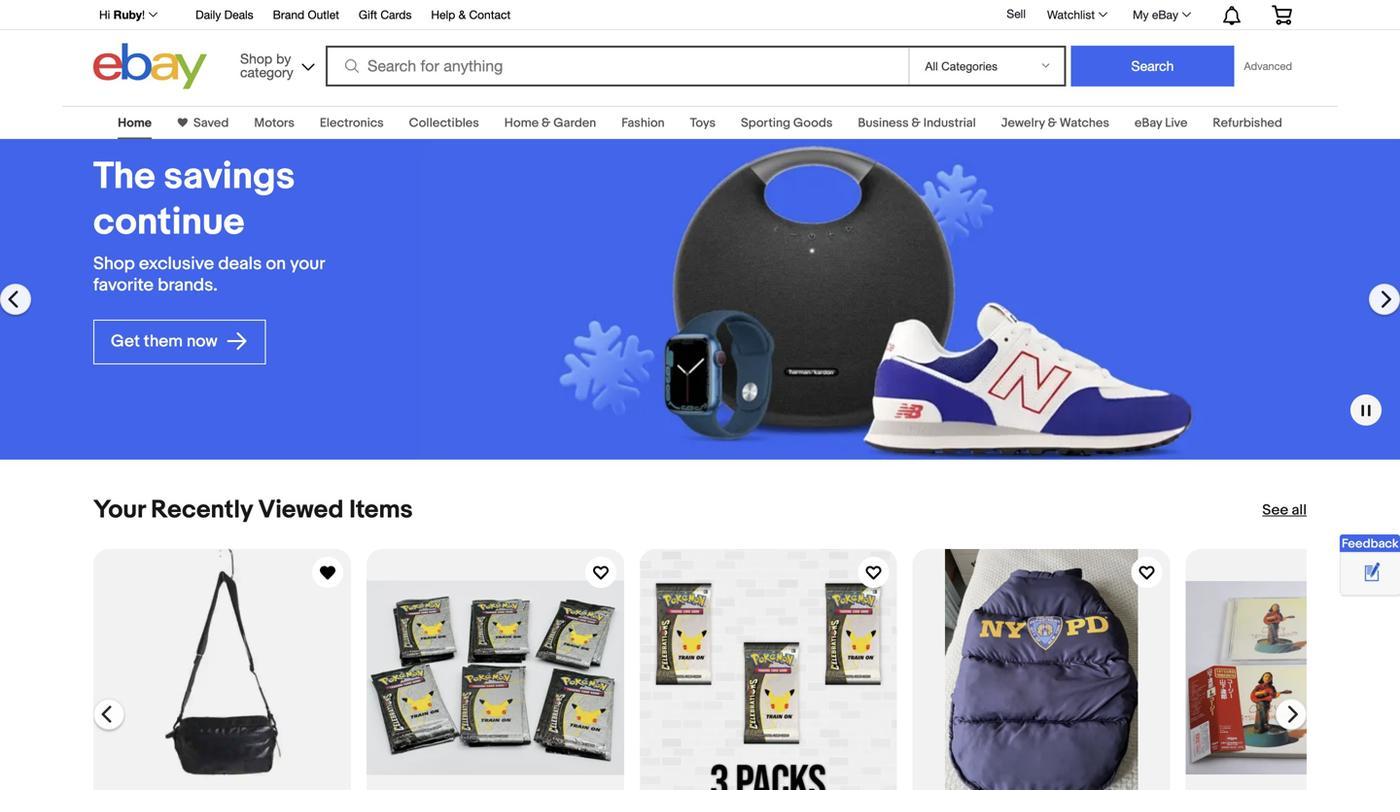 Task type: describe. For each thing, give the bounding box(es) containing it.
fashion link
[[622, 116, 665, 131]]

home & garden link
[[505, 116, 596, 131]]

toys link
[[690, 116, 716, 131]]

toys
[[690, 116, 716, 131]]

jewelry & watches
[[1001, 116, 1110, 131]]

help & contact link
[[431, 5, 511, 26]]

business & industrial
[[858, 116, 976, 131]]

& for business
[[912, 116, 921, 131]]

on
[[266, 253, 286, 275]]

ebay live link
[[1135, 116, 1188, 131]]

refurbished link
[[1213, 116, 1283, 131]]

brand
[[273, 8, 305, 21]]

the savings continue main content
[[0, 94, 1400, 791]]

collectibles link
[[409, 116, 479, 131]]

& for help
[[459, 8, 466, 21]]

the
[[93, 155, 155, 200]]

jewelry
[[1001, 116, 1045, 131]]

your
[[93, 495, 145, 526]]

hi
[[99, 8, 110, 21]]

the savings continue link
[[93, 155, 373, 246]]

shop by category button
[[231, 43, 319, 85]]

see all link
[[1263, 501, 1307, 520]]

by
[[276, 51, 291, 67]]

watches
[[1060, 116, 1110, 131]]

fashion
[[622, 116, 665, 131]]

garden
[[554, 116, 596, 131]]

brands.
[[158, 275, 218, 296]]

home & garden
[[505, 116, 596, 131]]

motors
[[254, 116, 295, 131]]

favorite
[[93, 275, 154, 296]]

ebay live
[[1135, 116, 1188, 131]]

feedback
[[1342, 537, 1399, 552]]

shop by category banner
[[88, 0, 1307, 94]]

jewelry & watches link
[[1001, 116, 1110, 131]]

contact
[[469, 8, 511, 21]]

sporting
[[741, 116, 791, 131]]

deals
[[224, 8, 254, 21]]

advanced link
[[1235, 47, 1302, 86]]

help
[[431, 8, 455, 21]]

sporting goods
[[741, 116, 833, 131]]

see
[[1263, 502, 1289, 519]]

business
[[858, 116, 909, 131]]

ebay inside the savings continue main content
[[1135, 116, 1162, 131]]

collectibles
[[409, 116, 479, 131]]

brand outlet link
[[273, 5, 339, 26]]

electronics link
[[320, 116, 384, 131]]

shop by category
[[240, 51, 293, 80]]

items
[[349, 495, 413, 526]]

home for home
[[118, 116, 152, 131]]

motors link
[[254, 116, 295, 131]]



Task type: locate. For each thing, give the bounding box(es) containing it.
shop inside the shop by category
[[240, 51, 273, 67]]

my ebay link
[[1122, 3, 1200, 26]]

your shopping cart image
[[1271, 5, 1293, 25]]

your recently viewed items link
[[93, 495, 413, 526]]

sporting goods link
[[741, 116, 833, 131]]

ruby
[[113, 8, 142, 21]]

deals
[[218, 253, 262, 275]]

sell
[[1007, 7, 1026, 21]]

now
[[187, 331, 218, 352]]

the savings continue shop exclusive deals on your favorite brands.
[[93, 155, 325, 296]]

ebay right my
[[1152, 8, 1179, 21]]

them
[[144, 331, 183, 352]]

get them now link
[[93, 320, 266, 364]]

daily deals link
[[196, 5, 254, 26]]

& for home
[[542, 116, 551, 131]]

exclusive
[[139, 253, 214, 275]]

gift cards
[[359, 8, 412, 21]]

ebay inside 'account' navigation
[[1152, 8, 1179, 21]]

business & industrial link
[[858, 116, 976, 131]]

get
[[111, 331, 140, 352]]

0 horizontal spatial home
[[118, 116, 152, 131]]

watchlist link
[[1037, 3, 1117, 26]]

sell link
[[998, 7, 1035, 21]]

hi ruby !
[[99, 8, 145, 21]]

daily
[[196, 8, 221, 21]]

your recently viewed items
[[93, 495, 413, 526]]

ebay
[[1152, 8, 1179, 21], [1135, 116, 1162, 131]]

0 vertical spatial shop
[[240, 51, 273, 67]]

brand outlet
[[273, 8, 339, 21]]

& inside 'account' navigation
[[459, 8, 466, 21]]

recently
[[151, 495, 253, 526]]

& right jewelry
[[1048, 116, 1057, 131]]

shop inside the savings continue shop exclusive deals on your favorite brands.
[[93, 253, 135, 275]]

& right business
[[912, 116, 921, 131]]

home for home & garden
[[505, 116, 539, 131]]

1 vertical spatial ebay
[[1135, 116, 1162, 131]]

my
[[1133, 8, 1149, 21]]

gift
[[359, 8, 377, 21]]

1 vertical spatial shop
[[93, 253, 135, 275]]

watchlist
[[1047, 8, 1095, 21]]

shop up favorite
[[93, 253, 135, 275]]

Search for anything text field
[[329, 48, 905, 85]]

live
[[1165, 116, 1188, 131]]

& for jewelry
[[1048, 116, 1057, 131]]

saved link
[[188, 116, 229, 131]]

all
[[1292, 502, 1307, 519]]

refurbished
[[1213, 116, 1283, 131]]

advanced
[[1244, 60, 1292, 72]]

category
[[240, 64, 293, 80]]

home up the
[[118, 116, 152, 131]]

help & contact
[[431, 8, 511, 21]]

electronics
[[320, 116, 384, 131]]

1 horizontal spatial home
[[505, 116, 539, 131]]

savings
[[164, 155, 295, 200]]

your
[[290, 253, 325, 275]]

!
[[142, 8, 145, 21]]

none submit inside shop by category banner
[[1071, 46, 1235, 87]]

home
[[118, 116, 152, 131], [505, 116, 539, 131]]

industrial
[[924, 116, 976, 131]]

shop left by
[[240, 51, 273, 67]]

outlet
[[308, 8, 339, 21]]

viewed
[[258, 495, 344, 526]]

ebay left live
[[1135, 116, 1162, 131]]

daily deals
[[196, 8, 254, 21]]

goods
[[793, 116, 833, 131]]

my ebay
[[1133, 8, 1179, 21]]

home left garden
[[505, 116, 539, 131]]

account navigation
[[88, 0, 1307, 30]]

1 home from the left
[[118, 116, 152, 131]]

2 home from the left
[[505, 116, 539, 131]]

get them now
[[111, 331, 221, 352]]

continue
[[93, 200, 245, 245]]

& left garden
[[542, 116, 551, 131]]

None submit
[[1071, 46, 1235, 87]]

1 horizontal spatial shop
[[240, 51, 273, 67]]

gift cards link
[[359, 5, 412, 26]]

0 vertical spatial ebay
[[1152, 8, 1179, 21]]

see all
[[1263, 502, 1307, 519]]

0 horizontal spatial shop
[[93, 253, 135, 275]]

shop
[[240, 51, 273, 67], [93, 253, 135, 275]]

& right help
[[459, 8, 466, 21]]

&
[[459, 8, 466, 21], [542, 116, 551, 131], [912, 116, 921, 131], [1048, 116, 1057, 131]]

saved
[[194, 116, 229, 131]]

cards
[[381, 8, 412, 21]]



Task type: vqa. For each thing, say whether or not it's contained in the screenshot.
the 19, inside the Nov 19, 5pm button
no



